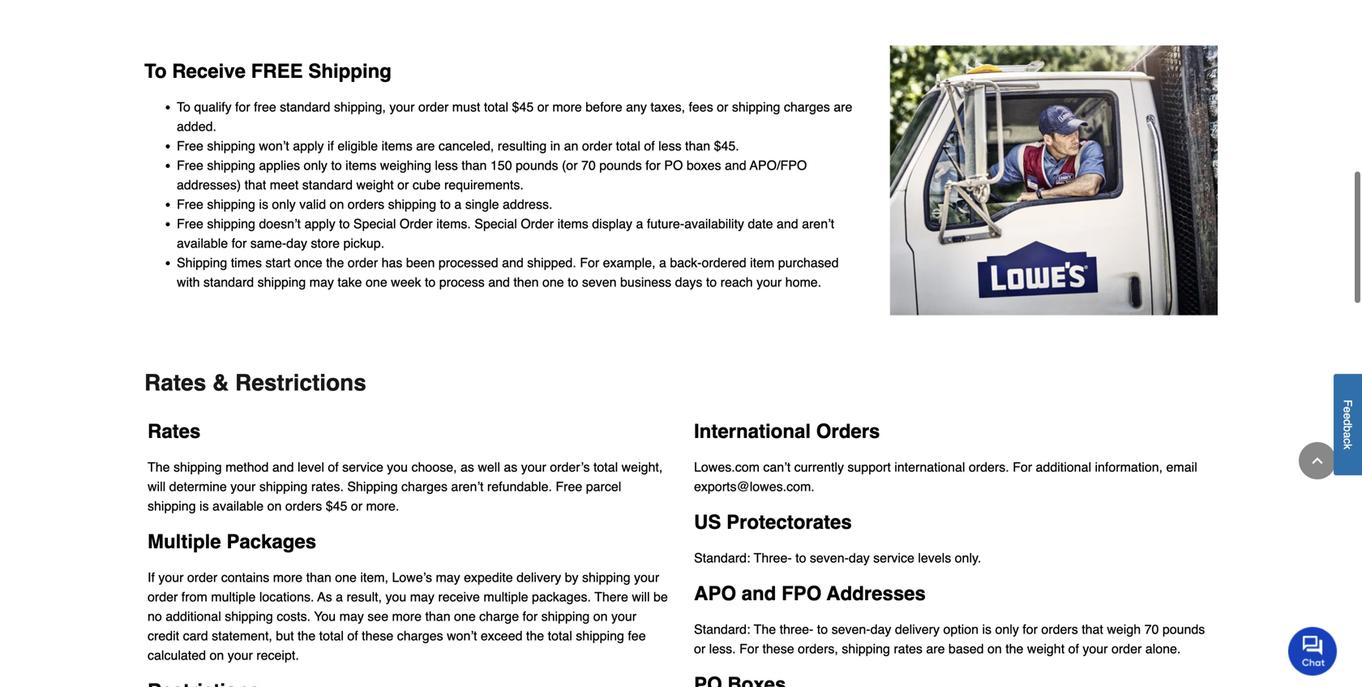Task type: describe. For each thing, give the bounding box(es) containing it.
2 as from the left
[[504, 459, 518, 474]]

is inside to qualify for free standard shipping, your order must total $45 or more before any taxes, fees or shipping charges are added. free shipping won't apply if eligible items are canceled, resulting in an order total of less than $45. free shipping applies only to items weighing less than 150 pounds (or 70 pounds for po boxes and apo/fpo addresses) that meet standard weight or cube requirements. free shipping is only valid on orders shipping to a single address. free shipping doesn't apply to special order items. special order items display a future-availability date and aren't available for same-day store pickup. shipping times start once the order has been processed and shipped. for example, a back-ordered item purchased with standard shipping may take one week to process and then one to seven business days to reach your home.
[[259, 197, 268, 212]]

take
[[338, 274, 362, 289]]

and up "then"
[[502, 255, 524, 270]]

than up boxes
[[685, 138, 711, 153]]

may inside to qualify for free standard shipping, your order must total $45 or more before any taxes, fees or shipping charges are added. free shipping won't apply if eligible items are canceled, resulting in an order total of less than $45. free shipping applies only to items weighing less than 150 pounds (or 70 pounds for po boxes and apo/fpo addresses) that meet standard weight or cube requirements. free shipping is only valid on orders shipping to a single address. free shipping doesn't apply to special order items. special order items display a future-availability date and aren't available for same-day store pickup. shipping times start once the order has been processed and shipped. for example, a back-ordered item purchased with standard shipping may take one week to process and then one to seven business days to reach your home.
[[310, 274, 334, 289]]

one down 'has'
[[366, 274, 387, 289]]

delivery inside standard: the three- to seven-day delivery option is only for orders that weigh 70 pounds or less. for these orders, shipping rates are based on the weight of your order alone.
[[895, 622, 940, 637]]

on inside standard: the three- to seven-day delivery option is only for orders that weigh 70 pounds or less. for these orders, shipping rates are based on the weight of your order alone.
[[988, 641, 1002, 656]]

one up result,
[[335, 570, 357, 585]]

you inside the shipping method and level of service you choose, as well as your order's total weight, will determine your shipping rates. shipping charges aren't refundable. free parcel shipping is available on orders $45 or more.
[[387, 459, 408, 474]]

standard: three- to seven-day service levels only.
[[694, 550, 982, 565]]

if
[[328, 138, 334, 153]]

that inside standard: the three- to seven-day delivery option is only for orders that weigh 70 pounds or less. for these orders, shipping rates are based on the weight of your order alone.
[[1082, 622, 1104, 637]]

total down any
[[616, 138, 641, 153]]

the right but
[[298, 628, 316, 643]]

k
[[1342, 444, 1355, 450]]

week
[[391, 274, 421, 289]]

costs.
[[277, 609, 311, 624]]

determine
[[169, 479, 227, 494]]

but
[[276, 628, 294, 643]]

packages.
[[532, 589, 591, 604]]

for left po
[[646, 158, 661, 173]]

a inside button
[[1342, 432, 1355, 438]]

same-
[[250, 235, 286, 250]]

your down item
[[757, 274, 782, 289]]

these inside if your order contains more than one item, lowe's may expedite delivery by shipping your order from multiple locations. as a result, you may receive multiple packages. there will be no additional shipping costs. you may see more than one charge for shipping on your credit card statement, but the total of these charges won't exceed the total shipping fee calculated on your receipt.
[[362, 628, 394, 643]]

orders inside standard: the three- to seven-day delivery option is only for orders that weigh 70 pounds or less. for these orders, shipping rates are based on the weight of your order alone.
[[1042, 622, 1079, 637]]

any
[[626, 99, 647, 114]]

on inside the shipping method and level of service you choose, as well as your order's total weight, will determine your shipping rates. shipping charges aren't refundable. free parcel shipping is available on orders $45 or more.
[[267, 498, 282, 513]]

shipping up times
[[207, 216, 255, 231]]

orders.
[[969, 459, 1010, 474]]

level
[[298, 459, 324, 474]]

less.
[[709, 641, 736, 656]]

are inside standard: the three- to seven-day delivery option is only for orders that weigh 70 pounds or less. for these orders, shipping rates are based on the weight of your order alone.
[[927, 641, 945, 656]]

your inside standard: the three- to seven-day delivery option is only for orders that weigh 70 pounds or less. for these orders, shipping rates are based on the weight of your order alone.
[[1083, 641, 1108, 656]]

packages
[[227, 530, 316, 553]]

if your order contains more than one item, lowe's may expedite delivery by shipping your order from multiple locations. as a result, you may receive multiple packages. there will be no additional shipping costs. you may see more than one charge for shipping on your credit card statement, but the total of these charges won't exceed the total shipping fee calculated on your receipt.
[[148, 570, 668, 663]]

shipping inside the shipping method and level of service you choose, as well as your order's total weight, will determine your shipping rates. shipping charges aren't refundable. free parcel shipping is available on orders $45 or more.
[[347, 479, 398, 494]]

lowe's
[[392, 570, 432, 585]]

1 order from the left
[[400, 216, 433, 231]]

protectorates
[[727, 511, 852, 533]]

canceled,
[[439, 138, 494, 153]]

the inside standard: the three- to seven-day delivery option is only for orders that weigh 70 pounds or less. for these orders, shipping rates are based on the weight of your order alone.
[[1006, 641, 1024, 656]]

calculated
[[148, 648, 206, 663]]

fee
[[628, 628, 646, 643]]

charges inside the shipping method and level of service you choose, as well as your order's total weight, will determine your shipping rates. shipping charges aren't refundable. free parcel shipping is available on orders $45 or more.
[[402, 479, 448, 494]]

been
[[406, 255, 435, 270]]

lowes.com
[[694, 459, 760, 474]]

0 vertical spatial apply
[[293, 138, 324, 153]]

0 vertical spatial standard
[[280, 99, 330, 114]]

start
[[266, 255, 291, 270]]

1 multiple from the left
[[211, 589, 256, 604]]

the inside to qualify for free standard shipping, your order must total $45 or more before any taxes, fees or shipping charges are added. free shipping won't apply if eligible items are canceled, resulting in an order total of less than $45. free shipping applies only to items weighing less than 150 pounds (or 70 pounds for po boxes and apo/fpo addresses) that meet standard weight or cube requirements. free shipping is only valid on orders shipping to a single address. free shipping doesn't apply to special order items. special order items display a future-availability date and aren't available for same-day store pickup. shipping times start once the order has been processed and shipped. for example, a back-ordered item purchased with standard shipping may take one week to process and then one to seven business days to reach your home.
[[326, 255, 344, 270]]

aren't inside to qualify for free standard shipping, your order must total $45 or more before any taxes, fees or shipping charges are added. free shipping won't apply if eligible items are canceled, resulting in an order total of less than $45. free shipping applies only to items weighing less than 150 pounds (or 70 pounds for po boxes and apo/fpo addresses) that meet standard weight or cube requirements. free shipping is only valid on orders shipping to a single address. free shipping doesn't apply to special order items. special order items display a future-availability date and aren't available for same-day store pickup. shipping times start once the order has been processed and shipped. for example, a back-ordered item purchased with standard shipping may take one week to process and then one to seven business days to reach your home.
[[802, 216, 835, 231]]

for left 'free'
[[235, 99, 250, 114]]

on down 'there'
[[593, 609, 608, 624]]

a left back- in the top of the page
[[659, 255, 667, 270]]

will inside if your order contains more than one item, lowe's may expedite delivery by shipping your order from multiple locations. as a result, you may receive multiple packages. there will be no additional shipping costs. you may see more than one charge for shipping on your credit card statement, but the total of these charges won't exceed the total shipping fee calculated on your receipt.
[[632, 589, 650, 604]]

your up refundable.
[[521, 459, 547, 474]]

home.
[[786, 274, 822, 289]]

2 e from the top
[[1342, 413, 1355, 419]]

1 vertical spatial standard
[[302, 177, 353, 192]]

total down you
[[319, 628, 344, 643]]

statement,
[[212, 628, 272, 643]]

one down receive
[[454, 609, 476, 624]]

has
[[382, 255, 403, 270]]

of inside if your order contains more than one item, lowe's may expedite delivery by shipping your order from multiple locations. as a result, you may receive multiple packages. there will be no additional shipping costs. you may see more than one charge for shipping on your credit card statement, but the total of these charges won't exceed the total shipping fee calculated on your receipt.
[[347, 628, 358, 643]]

pickup.
[[343, 235, 385, 250]]

for inside to qualify for free standard shipping, your order must total $45 or more before any taxes, fees or shipping charges are added. free shipping won't apply if eligible items are canceled, resulting in an order total of less than $45. free shipping applies only to items weighing less than 150 pounds (or 70 pounds for po boxes and apo/fpo addresses) that meet standard weight or cube requirements. free shipping is only valid on orders shipping to a single address. free shipping doesn't apply to special order items. special order items display a future-availability date and aren't available for same-day store pickup. shipping times start once the order has been processed and shipped. for example, a back-ordered item purchased with standard shipping may take one week to process and then one to seven business days to reach your home.
[[580, 255, 600, 270]]

order inside standard: the three- to seven-day delivery option is only for orders that weigh 70 pounds or less. for these orders, shipping rates are based on the weight of your order alone.
[[1112, 641, 1142, 656]]

added.
[[177, 119, 217, 134]]

to inside standard: the three- to seven-day delivery option is only for orders that weigh 70 pounds or less. for these orders, shipping rates are based on the weight of your order alone.
[[817, 622, 828, 637]]

for up times
[[232, 235, 247, 250]]

cube
[[413, 177, 441, 192]]

additional inside if your order contains more than one item, lowe's may expedite delivery by shipping your order from multiple locations. as a result, you may receive multiple packages. there will be no additional shipping costs. you may see more than one charge for shipping on your credit card statement, but the total of these charges won't exceed the total shipping fee calculated on your receipt.
[[166, 609, 221, 624]]

may down lowe's at the left
[[410, 589, 435, 604]]

charges inside if your order contains more than one item, lowe's may expedite delivery by shipping your order from multiple locations. as a result, you may receive multiple packages. there will be no additional shipping costs. you may see more than one charge for shipping on your credit card statement, but the total of these charges won't exceed the total shipping fee calculated on your receipt.
[[397, 628, 443, 643]]

shipping up the addresses)
[[207, 158, 255, 173]]

address.
[[503, 197, 553, 212]]

or inside the shipping method and level of service you choose, as well as your order's total weight, will determine your shipping rates. shipping charges aren't refundable. free parcel shipping is available on orders $45 or more.
[[351, 498, 363, 513]]

is inside standard: the three- to seven-day delivery option is only for orders that weigh 70 pounds or less. for these orders, shipping rates are based on the weight of your order alone.
[[983, 622, 992, 637]]

support
[[848, 459, 891, 474]]

shipping up 'there'
[[582, 570, 631, 585]]

day inside standard: the three- to seven-day delivery option is only for orders that weigh 70 pounds or less. for these orders, shipping rates are based on the weight of your order alone.
[[871, 622, 892, 637]]

b
[[1342, 426, 1355, 432]]

store
[[311, 235, 340, 250]]

day inside to qualify for free standard shipping, your order must total $45 or more before any taxes, fees or shipping charges are added. free shipping won't apply if eligible items are canceled, resulting in an order total of less than $45. free shipping applies only to items weighing less than 150 pounds (or 70 pounds for po boxes and apo/fpo addresses) that meet standard weight or cube requirements. free shipping is only valid on orders shipping to a single address. free shipping doesn't apply to special order items. special order items display a future-availability date and aren't available for same-day store pickup. shipping times start once the order has been processed and shipped. for example, a back-ordered item purchased with standard shipping may take one week to process and then one to seven business days to reach your home.
[[286, 235, 307, 250]]

once
[[294, 255, 323, 270]]

applies
[[259, 158, 300, 173]]

then
[[514, 274, 539, 289]]

from
[[182, 589, 207, 604]]

reach
[[721, 274, 753, 289]]

(or
[[562, 158, 578, 173]]

processed
[[439, 255, 499, 270]]

expedite
[[464, 570, 513, 585]]

eligible
[[338, 138, 378, 153]]

standard: for standard: three- to seven-day service levels only.
[[694, 550, 751, 565]]

standard: the three- to seven-day delivery option is only for orders that weigh 70 pounds or less. for these orders, shipping rates are based on the weight of your order alone.
[[694, 622, 1206, 656]]

three-
[[754, 550, 792, 565]]

and down the $45.
[[725, 158, 747, 173]]

than up as
[[306, 570, 332, 585]]

to right three-
[[796, 550, 807, 565]]

your right if
[[158, 570, 184, 585]]

1 vertical spatial less
[[435, 158, 458, 173]]

or down weighing
[[398, 177, 409, 192]]

ordered
[[702, 255, 747, 270]]

as
[[317, 589, 332, 604]]

pounds inside standard: the three- to seven-day delivery option is only for orders that weigh 70 pounds or less. for these orders, shipping rates are based on the weight of your order alone.
[[1163, 622, 1206, 637]]

item
[[750, 255, 775, 270]]

shipped.
[[527, 255, 577, 270]]

for inside standard: the three- to seven-day delivery option is only for orders that weigh 70 pounds or less. for these orders, shipping rates are based on the weight of your order alone.
[[740, 641, 759, 656]]

delivery inside if your order contains more than one item, lowe's may expedite delivery by shipping your order from multiple locations. as a result, you may receive multiple packages. there will be no additional shipping costs. you may see more than one charge for shipping on your credit card statement, but the total of these charges won't exceed the total shipping fee calculated on your receipt.
[[517, 570, 561, 585]]

single
[[465, 197, 499, 212]]

meet
[[270, 177, 299, 192]]

0 horizontal spatial items
[[346, 158, 377, 173]]

shipping inside standard: the three- to seven-day delivery option is only for orders that weigh 70 pounds or less. for these orders, shipping rates are based on the weight of your order alone.
[[842, 641, 891, 656]]

with
[[177, 274, 200, 289]]

more inside to qualify for free standard shipping, your order must total $45 or more before any taxes, fees or shipping charges are added. free shipping won't apply if eligible items are canceled, resulting in an order total of less than $45. free shipping applies only to items weighing less than 150 pounds (or 70 pounds for po boxes and apo/fpo addresses) that meet standard weight or cube requirements. free shipping is only valid on orders shipping to a single address. free shipping doesn't apply to special order items. special order items display a future-availability date and aren't available for same-day store pickup. shipping times start once the order has been processed and shipped. for example, a back-ordered item purchased with standard shipping may take one week to process and then one to seven business days to reach your home.
[[553, 99, 582, 114]]

order up from
[[187, 570, 218, 585]]

these inside standard: the three- to seven-day delivery option is only for orders that weigh 70 pounds or less. for these orders, shipping rates are based on the weight of your order alone.
[[763, 641, 795, 656]]

to up store
[[339, 216, 350, 231]]

scroll to top element
[[1299, 442, 1337, 479]]

and right date
[[777, 216, 799, 231]]

refundable.
[[487, 479, 552, 494]]

order left the must
[[418, 99, 449, 114]]

2 vertical spatial items
[[558, 216, 589, 231]]

three-
[[780, 622, 814, 637]]

example,
[[603, 255, 656, 270]]

you inside if your order contains more than one item, lowe's may expedite delivery by shipping your order from multiple locations. as a result, you may receive multiple packages. there will be no additional shipping costs. you may see more than one charge for shipping on your credit card statement, but the total of these charges won't exceed the total shipping fee calculated on your receipt.
[[386, 589, 407, 604]]

1 vertical spatial apply
[[305, 216, 336, 231]]

0 horizontal spatial are
[[416, 138, 435, 153]]

order up no
[[148, 589, 178, 604]]

a left future-
[[636, 216, 644, 231]]

orders
[[817, 420, 880, 442]]

shipping down packages.
[[542, 609, 590, 624]]

orders inside the shipping method and level of service you choose, as well as your order's total weight, will determine your shipping rates. shipping charges aren't refundable. free parcel shipping is available on orders $45 or more.
[[285, 498, 322, 513]]

the right exceed
[[526, 628, 544, 643]]

be
[[654, 589, 668, 604]]

and down three-
[[742, 582, 777, 605]]

won't inside to qualify for free standard shipping, your order must total $45 or more before any taxes, fees or shipping charges are added. free shipping won't apply if eligible items are canceled, resulting in an order total of less than $45. free shipping applies only to items weighing less than 150 pounds (or 70 pounds for po boxes and apo/fpo addresses) that meet standard weight or cube requirements. free shipping is only valid on orders shipping to a single address. free shipping doesn't apply to special order items. special order items display a future-availability date and aren't available for same-day store pickup. shipping times start once the order has been processed and shipped. for example, a back-ordered item purchased with standard shipping may take one week to process and then one to seven business days to reach your home.
[[259, 138, 289, 153]]

1 vertical spatial service
[[874, 550, 915, 565]]

the inside the shipping method and level of service you choose, as well as your order's total weight, will determine your shipping rates. shipping charges aren't refundable. free parcel shipping is available on orders $45 or more.
[[148, 459, 170, 474]]

more.
[[366, 498, 399, 513]]

order down the pickup.
[[348, 255, 378, 270]]

one down shipped.
[[543, 274, 564, 289]]

to up items.
[[440, 197, 451, 212]]

only inside standard: the three- to seven-day delivery option is only for orders that weigh 70 pounds or less. for these orders, shipping rates are based on the weight of your order alone.
[[996, 622, 1019, 637]]

shipping up determine
[[174, 459, 222, 474]]

than down canceled,
[[462, 158, 487, 173]]

f e e d b a c k
[[1342, 400, 1355, 450]]

weight inside to qualify for free standard shipping, your order must total $45 or more before any taxes, fees or shipping charges are added. free shipping won't apply if eligible items are canceled, resulting in an order total of less than $45. free shipping applies only to items weighing less than 150 pounds (or 70 pounds for po boxes and apo/fpo addresses) that meet standard weight or cube requirements. free shipping is only valid on orders shipping to a single address. free shipping doesn't apply to special order items. special order items display a future-availability date and aren't available for same-day store pickup. shipping times start once the order has been processed and shipped. for example, a back-ordered item purchased with standard shipping may take one week to process and then one to seven business days to reach your home.
[[356, 177, 394, 192]]

1 horizontal spatial more
[[392, 609, 422, 624]]

items.
[[437, 216, 471, 231]]

to for to qualify for free standard shipping, your order must total $45 or more before any taxes, fees or shipping charges are added. free shipping won't apply if eligible items are canceled, resulting in an order total of less than $45. free shipping applies only to items weighing less than 150 pounds (or 70 pounds for po boxes and apo/fpo addresses) that meet standard weight or cube requirements. free shipping is only valid on orders shipping to a single address. free shipping doesn't apply to special order items. special order items display a future-availability date and aren't available for same-day store pickup. shipping times start once the order has been processed and shipped. for example, a back-ordered item purchased with standard shipping may take one week to process and then one to seven business days to reach your home.
[[177, 99, 191, 114]]

that inside to qualify for free standard shipping, your order must total $45 or more before any taxes, fees or shipping charges are added. free shipping won't apply if eligible items are canceled, resulting in an order total of less than $45. free shipping applies only to items weighing less than 150 pounds (or 70 pounds for po boxes and apo/fpo addresses) that meet standard weight or cube requirements. free shipping is only valid on orders shipping to a single address. free shipping doesn't apply to special order items. special order items display a future-availability date and aren't available for same-day store pickup. shipping times start once the order has been processed and shipped. for example, a back-ordered item purchased with standard shipping may take one week to process and then one to seven business days to reach your home.
[[245, 177, 266, 192]]

weight,
[[622, 459, 663, 474]]

future-
[[647, 216, 685, 231]]

an
[[564, 138, 579, 153]]

international
[[895, 459, 966, 474]]

1 as from the left
[[461, 459, 474, 474]]

&
[[213, 370, 229, 396]]

seven
[[582, 274, 617, 289]]

2 multiple from the left
[[484, 589, 528, 604]]

alone.
[[1146, 641, 1181, 656]]

rates & restrictions
[[144, 370, 367, 396]]

0 vertical spatial items
[[382, 138, 413, 153]]

shipping up the statement,
[[225, 609, 273, 624]]

requirements.
[[444, 177, 524, 192]]

your right the shipping,
[[390, 99, 415, 114]]

order's
[[550, 459, 590, 474]]

shipping,
[[334, 99, 386, 114]]

well
[[478, 459, 500, 474]]

for inside the lowes.com can't currently support international orders. for additional information, email exports@lowes.com.
[[1013, 459, 1033, 474]]

must
[[452, 99, 481, 114]]

receive
[[172, 60, 246, 82]]

your up be
[[634, 570, 660, 585]]



Task type: vqa. For each thing, say whether or not it's contained in the screenshot.
Ends
no



Task type: locate. For each thing, give the bounding box(es) containing it.
that
[[245, 177, 266, 192], [1082, 622, 1104, 637]]

0 vertical spatial standard:
[[694, 550, 751, 565]]

orders inside to qualify for free standard shipping, your order must total $45 or more before any taxes, fees or shipping charges are added. free shipping won't apply if eligible items are canceled, resulting in an order total of less than $45. free shipping applies only to items weighing less than 150 pounds (or 70 pounds for po boxes and apo/fpo addresses) that meet standard weight or cube requirements. free shipping is only valid on orders shipping to a single address. free shipping doesn't apply to special order items. special order items display a future-availability date and aren't available for same-day store pickup. shipping times start once the order has been processed and shipped. for example, a back-ordered item purchased with standard shipping may take one week to process and then one to seven business days to reach your home.
[[348, 197, 385, 212]]

1 horizontal spatial order
[[521, 216, 554, 231]]

0 horizontal spatial that
[[245, 177, 266, 192]]

items down eligible
[[346, 158, 377, 173]]

than
[[685, 138, 711, 153], [462, 158, 487, 173], [306, 570, 332, 585], [425, 609, 451, 624]]

delivery up packages.
[[517, 570, 561, 585]]

a right as
[[336, 589, 343, 604]]

and
[[725, 158, 747, 173], [777, 216, 799, 231], [502, 255, 524, 270], [488, 274, 510, 289], [272, 459, 294, 474], [742, 582, 777, 605]]

chat invite button image
[[1289, 626, 1338, 676]]

1 vertical spatial the
[[754, 622, 776, 637]]

may down result,
[[340, 609, 364, 624]]

order down address.
[[521, 216, 554, 231]]

and inside the shipping method and level of service you choose, as well as your order's total weight, will determine your shipping rates. shipping charges aren't refundable. free parcel shipping is available on orders $45 or more.
[[272, 459, 294, 474]]

may down once
[[310, 274, 334, 289]]

for inside if your order contains more than one item, lowe's may expedite delivery by shipping your order from multiple locations. as a result, you may receive multiple packages. there will be no additional shipping costs. you may see more than one charge for shipping on your credit card statement, but the total of these charges won't exceed the total shipping fee calculated on your receipt.
[[523, 609, 538, 624]]

or up resulting
[[538, 99, 549, 114]]

addresses)
[[177, 177, 241, 192]]

2 vertical spatial day
[[871, 622, 892, 637]]

display
[[592, 216, 633, 231]]

0 horizontal spatial these
[[362, 628, 394, 643]]

1 vertical spatial standard:
[[694, 622, 751, 637]]

1 vertical spatial 70
[[1145, 622, 1159, 637]]

shipping down start
[[258, 274, 306, 289]]

1 horizontal spatial only
[[304, 158, 328, 173]]

1 special from the left
[[354, 216, 396, 231]]

0 horizontal spatial order
[[400, 216, 433, 231]]

0 horizontal spatial orders
[[285, 498, 322, 513]]

2 standard: from the top
[[694, 622, 751, 637]]

70 up alone.
[[1145, 622, 1159, 637]]

0 horizontal spatial additional
[[166, 609, 221, 624]]

there
[[595, 589, 629, 604]]

1 vertical spatial charges
[[402, 479, 448, 494]]

is down determine
[[200, 498, 209, 513]]

order left items.
[[400, 216, 433, 231]]

seven- inside standard: the three- to seven-day delivery option is only for orders that weigh 70 pounds or less. for these orders, shipping rates are based on the weight of your order alone.
[[832, 622, 871, 637]]

valid
[[299, 197, 326, 212]]

rates for rates & restrictions
[[144, 370, 206, 396]]

0 horizontal spatial for
[[580, 255, 600, 270]]

choose,
[[412, 459, 457, 474]]

you
[[387, 459, 408, 474], [386, 589, 407, 604]]

1 horizontal spatial are
[[834, 99, 853, 114]]

of inside standard: the three- to seven-day delivery option is only for orders that weigh 70 pounds or less. for these orders, shipping rates are based on the weight of your order alone.
[[1069, 641, 1080, 656]]

0 horizontal spatial special
[[354, 216, 396, 231]]

1 vertical spatial only
[[272, 197, 296, 212]]

your down the statement,
[[228, 648, 253, 663]]

service up rates.
[[342, 459, 384, 474]]

item,
[[360, 570, 389, 585]]

on down the statement,
[[210, 648, 224, 663]]

0 horizontal spatial more
[[273, 570, 303, 585]]

available
[[177, 235, 228, 250], [213, 498, 264, 513]]

0 horizontal spatial won't
[[259, 138, 289, 153]]

will left be
[[632, 589, 650, 604]]

0 vertical spatial is
[[259, 197, 268, 212]]

to receive free shipping
[[144, 60, 392, 82]]

1 e from the top
[[1342, 407, 1355, 413]]

1 vertical spatial won't
[[447, 628, 477, 643]]

0 vertical spatial day
[[286, 235, 307, 250]]

a up items.
[[455, 197, 462, 212]]

currently
[[795, 459, 844, 474]]

to down if
[[331, 158, 342, 173]]

e up d
[[1342, 407, 1355, 413]]

0 horizontal spatial is
[[200, 498, 209, 513]]

charges inside to qualify for free standard shipping, your order must total $45 or more before any taxes, fees or shipping charges are added. free shipping won't apply if eligible items are canceled, resulting in an order total of less than $45. free shipping applies only to items weighing less than 150 pounds (or 70 pounds for po boxes and apo/fpo addresses) that meet standard weight or cube requirements. free shipping is only valid on orders shipping to a single address. free shipping doesn't apply to special order items. special order items display a future-availability date and aren't available for same-day store pickup. shipping times start once the order has been processed and shipped. for example, a back-ordered item purchased with standard shipping may take one week to process and then one to seven business days to reach your home.
[[784, 99, 830, 114]]

0 vertical spatial only
[[304, 158, 328, 173]]

the inside standard: the three- to seven-day delivery option is only for orders that weigh 70 pounds or less. for these orders, shipping rates are based on the weight of your order alone.
[[754, 622, 776, 637]]

email
[[1167, 459, 1198, 474]]

multiple
[[148, 530, 221, 553]]

1 horizontal spatial pounds
[[600, 158, 642, 173]]

2 horizontal spatial items
[[558, 216, 589, 231]]

won't down receive
[[447, 628, 477, 643]]

total down packages.
[[548, 628, 573, 643]]

fpo
[[782, 582, 822, 605]]

0 horizontal spatial day
[[286, 235, 307, 250]]

to up added.
[[177, 99, 191, 114]]

total
[[484, 99, 509, 114], [616, 138, 641, 153], [594, 459, 618, 474], [319, 628, 344, 643], [548, 628, 573, 643]]

rates
[[144, 370, 206, 396], [148, 420, 201, 442]]

to inside to qualify for free standard shipping, your order must total $45 or more before any taxes, fees or shipping charges are added. free shipping won't apply if eligible items are canceled, resulting in an order total of less than $45. free shipping applies only to items weighing less than 150 pounds (or 70 pounds for po boxes and apo/fpo addresses) that meet standard weight or cube requirements. free shipping is only valid on orders shipping to a single address. free shipping doesn't apply to special order items. special order items display a future-availability date and aren't available for same-day store pickup. shipping times start once the order has been processed and shipped. for example, a back-ordered item purchased with standard shipping may take one week to process and then one to seven business days to reach your home.
[[177, 99, 191, 114]]

2 horizontal spatial day
[[871, 622, 892, 637]]

1 vertical spatial is
[[200, 498, 209, 513]]

d
[[1342, 419, 1355, 426]]

multiple packages
[[148, 530, 316, 553]]

shipping up more.
[[347, 479, 398, 494]]

0 vertical spatial 70
[[582, 158, 596, 173]]

2 vertical spatial is
[[983, 622, 992, 637]]

e up b
[[1342, 413, 1355, 419]]

special down the single
[[475, 216, 517, 231]]

service inside the shipping method and level of service you choose, as well as your order's total weight, will determine your shipping rates. shipping charges aren't refundable. free parcel shipping is available on orders $45 or more.
[[342, 459, 384, 474]]

see
[[368, 609, 389, 624]]

1 horizontal spatial to
[[177, 99, 191, 114]]

shipping
[[732, 99, 781, 114], [207, 138, 255, 153], [207, 158, 255, 173], [207, 197, 255, 212], [388, 197, 437, 212], [207, 216, 255, 231], [258, 274, 306, 289], [174, 459, 222, 474], [259, 479, 308, 494], [148, 498, 196, 513], [582, 570, 631, 585], [225, 609, 273, 624], [542, 609, 590, 624], [576, 628, 624, 643], [842, 641, 891, 656]]

150
[[491, 158, 512, 173]]

that left weigh
[[1082, 622, 1104, 637]]

charge
[[480, 609, 519, 624]]

0 vertical spatial the
[[148, 459, 170, 474]]

are
[[834, 99, 853, 114], [416, 138, 435, 153], [927, 641, 945, 656]]

2 horizontal spatial for
[[1013, 459, 1033, 474]]

lowes.com can't currently support international orders. for additional information, email exports@lowes.com.
[[694, 459, 1198, 494]]

or inside standard: the three- to seven-day delivery option is only for orders that weigh 70 pounds or less. for these orders, shipping rates are based on the weight of your order alone.
[[694, 641, 706, 656]]

and left "then"
[[488, 274, 510, 289]]

shipping left "fee"
[[576, 628, 624, 643]]

availability
[[685, 216, 745, 231]]

1 horizontal spatial orders
[[348, 197, 385, 212]]

special up the pickup.
[[354, 216, 396, 231]]

aren't up purchased
[[802, 216, 835, 231]]

your down 'there'
[[612, 609, 637, 624]]

1 vertical spatial $45
[[326, 498, 347, 513]]

card
[[183, 628, 208, 643]]

weight down weighing
[[356, 177, 394, 192]]

2 horizontal spatial are
[[927, 641, 945, 656]]

doesn't
[[259, 216, 301, 231]]

1 horizontal spatial additional
[[1036, 459, 1092, 474]]

orders down rates.
[[285, 498, 322, 513]]

1 vertical spatial orders
[[285, 498, 322, 513]]

you
[[314, 609, 336, 624]]

$45 up resulting
[[512, 99, 534, 114]]

free
[[254, 99, 276, 114]]

0 horizontal spatial delivery
[[517, 570, 561, 585]]

result,
[[347, 589, 382, 604]]

days
[[675, 274, 703, 289]]

on up packages
[[267, 498, 282, 513]]

weighing
[[380, 158, 431, 173]]

shipping up with
[[177, 255, 227, 270]]

pounds up alone.
[[1163, 622, 1206, 637]]

pounds right (or on the top left of the page
[[600, 158, 642, 173]]

free
[[177, 138, 204, 153], [177, 158, 204, 173], [177, 197, 204, 212], [177, 216, 204, 231], [556, 479, 583, 494]]

only down if
[[304, 158, 328, 173]]

1 horizontal spatial that
[[1082, 622, 1104, 637]]

0 vertical spatial aren't
[[802, 216, 835, 231]]

0 vertical spatial charges
[[784, 99, 830, 114]]

multiple up charge
[[484, 589, 528, 604]]

boxes
[[687, 158, 722, 173]]

1 vertical spatial will
[[632, 589, 650, 604]]

for inside standard: the three- to seven-day delivery option is only for orders that weigh 70 pounds or less. for these orders, shipping rates are based on the weight of your order alone.
[[1023, 622, 1038, 637]]

of inside the shipping method and level of service you choose, as well as your order's total weight, will determine your shipping rates. shipping charges aren't refundable. free parcel shipping is available on orders $45 or more.
[[328, 459, 339, 474]]

to qualify for free standard shipping, your order must total $45 or more before any taxes, fees or shipping charges are added. free shipping won't apply if eligible items are canceled, resulting in an order total of less than $45. free shipping applies only to items weighing less than 150 pounds (or 70 pounds for po boxes and apo/fpo addresses) that meet standard weight or cube requirements. free shipping is only valid on orders shipping to a single address. free shipping doesn't apply to special order items. special order items display a future-availability date and aren't available for same-day store pickup. shipping times start once the order has been processed and shipped. for example, a back-ordered item purchased with standard shipping may take one week to process and then one to seven business days to reach your home.
[[177, 99, 853, 289]]

1 vertical spatial more
[[273, 570, 303, 585]]

items
[[382, 138, 413, 153], [346, 158, 377, 173], [558, 216, 589, 231]]

chevron up image
[[1310, 453, 1326, 469]]

apply
[[293, 138, 324, 153], [305, 216, 336, 231]]

your down the method
[[231, 479, 256, 494]]

shipping inside to qualify for free standard shipping, your order must total $45 or more before any taxes, fees or shipping charges are added. free shipping won't apply if eligible items are canceled, resulting in an order total of less than $45. free shipping applies only to items weighing less than 150 pounds (or 70 pounds for po boxes and apo/fpo addresses) that meet standard weight or cube requirements. free shipping is only valid on orders shipping to a single address. free shipping doesn't apply to special order items. special order items display a future-availability date and aren't available for same-day store pickup. shipping times start once the order has been processed and shipped. for example, a back-ordered item purchased with standard shipping may take one week to process and then one to seven business days to reach your home.
[[177, 255, 227, 270]]

2 vertical spatial for
[[740, 641, 759, 656]]

0 vertical spatial will
[[148, 479, 166, 494]]

1 vertical spatial aren't
[[451, 479, 484, 494]]

2 vertical spatial orders
[[1042, 622, 1079, 637]]

2 special from the left
[[475, 216, 517, 231]]

taxes,
[[651, 99, 685, 114]]

1 vertical spatial that
[[1082, 622, 1104, 637]]

or left more.
[[351, 498, 363, 513]]

shipping down 'cube' at top left
[[388, 197, 437, 212]]

is right the option
[[983, 622, 992, 637]]

1 horizontal spatial these
[[763, 641, 795, 656]]

international
[[694, 420, 811, 442]]

to left seven
[[568, 274, 579, 289]]

2 horizontal spatial only
[[996, 622, 1019, 637]]

on inside to qualify for free standard shipping, your order must total $45 or more before any taxes, fees or shipping charges are added. free shipping won't apply if eligible items are canceled, resulting in an order total of less than $45. free shipping applies only to items weighing less than 150 pounds (or 70 pounds for po boxes and apo/fpo addresses) that meet standard weight or cube requirements. free shipping is only valid on orders shipping to a single address. free shipping doesn't apply to special order items. special order items display a future-availability date and aren't available for same-day store pickup. shipping times start once the order has been processed and shipped. for example, a back-ordered item purchased with standard shipping may take one week to process and then one to seven business days to reach your home.
[[330, 197, 344, 212]]

available inside the shipping method and level of service you choose, as well as your order's total weight, will determine your shipping rates. shipping charges aren't refundable. free parcel shipping is available on orders $45 or more.
[[213, 498, 264, 513]]

the down store
[[326, 255, 344, 270]]

shipping down added.
[[207, 138, 255, 153]]

shipping down the addresses)
[[207, 197, 255, 212]]

1 vertical spatial you
[[386, 589, 407, 604]]

rates left &
[[144, 370, 206, 396]]

available up multiple packages
[[213, 498, 264, 513]]

additional left information,
[[1036, 459, 1092, 474]]

process
[[439, 274, 485, 289]]

0 vertical spatial delivery
[[517, 570, 561, 585]]

standard: inside standard: the three- to seven-day delivery option is only for orders that weigh 70 pounds or less. for these orders, shipping rates are based on the weight of your order alone.
[[694, 622, 751, 637]]

apo/fpo
[[750, 158, 807, 173]]

to down been at the left top
[[425, 274, 436, 289]]

additional
[[1036, 459, 1092, 474], [166, 609, 221, 624]]

1 vertical spatial are
[[416, 138, 435, 153]]

parcel
[[586, 479, 622, 494]]

free inside the shipping method and level of service you choose, as well as your order's total weight, will determine your shipping rates. shipping charges aren't refundable. free parcel shipping is available on orders $45 or more.
[[556, 479, 583, 494]]

0 horizontal spatial will
[[148, 479, 166, 494]]

resulting
[[498, 138, 547, 153]]

for right the option
[[1023, 622, 1038, 637]]

orders
[[348, 197, 385, 212], [285, 498, 322, 513], [1042, 622, 1079, 637]]

0 horizontal spatial the
[[148, 459, 170, 474]]

and left the level
[[272, 459, 294, 474]]

0 vertical spatial that
[[245, 177, 266, 192]]

shipping down determine
[[148, 498, 196, 513]]

items left display
[[558, 216, 589, 231]]

1 vertical spatial day
[[849, 550, 870, 565]]

as
[[461, 459, 474, 474], [504, 459, 518, 474]]

0 horizontal spatial $45
[[326, 498, 347, 513]]

delivery up rates
[[895, 622, 940, 637]]

items up weighing
[[382, 138, 413, 153]]

0 vertical spatial won't
[[259, 138, 289, 153]]

weight inside standard: the three- to seven-day delivery option is only for orders that weigh 70 pounds or less. for these orders, shipping rates are based on the weight of your order alone.
[[1028, 641, 1065, 656]]

total right the must
[[484, 99, 509, 114]]

1 horizontal spatial as
[[504, 459, 518, 474]]

than down receive
[[425, 609, 451, 624]]

the up determine
[[148, 459, 170, 474]]

0 vertical spatial additional
[[1036, 459, 1092, 474]]

charges
[[784, 99, 830, 114], [402, 479, 448, 494], [397, 628, 443, 643]]

1 horizontal spatial less
[[659, 138, 682, 153]]

0 vertical spatial orders
[[348, 197, 385, 212]]

1 horizontal spatial is
[[259, 197, 268, 212]]

0 vertical spatial $45
[[512, 99, 534, 114]]

of inside to qualify for free standard shipping, your order must total $45 or more before any taxes, fees or shipping charges are added. free shipping won't apply if eligible items are canceled, resulting in an order total of less than $45. free shipping applies only to items weighing less than 150 pounds (or 70 pounds for po boxes and apo/fpo addresses) that meet standard weight or cube requirements. free shipping is only valid on orders shipping to a single address. free shipping doesn't apply to special order items. special order items display a future-availability date and aren't available for same-day store pickup. shipping times start once the order has been processed and shipped. for example, a back-ordered item purchased with standard shipping may take one week to process and then one to seven business days to reach your home.
[[644, 138, 655, 153]]

0 vertical spatial less
[[659, 138, 682, 153]]

0 vertical spatial more
[[553, 99, 582, 114]]

apply left if
[[293, 138, 324, 153]]

0 vertical spatial seven-
[[810, 550, 849, 565]]

pounds
[[516, 158, 558, 173], [600, 158, 642, 173], [1163, 622, 1206, 637]]

standard up valid
[[302, 177, 353, 192]]

70 inside to qualify for free standard shipping, your order must total $45 or more before any taxes, fees or shipping charges are added. free shipping won't apply if eligible items are canceled, resulting in an order total of less than $45. free shipping applies only to items weighing less than 150 pounds (or 70 pounds for po boxes and apo/fpo addresses) that meet standard weight or cube requirements. free shipping is only valid on orders shipping to a single address. free shipping doesn't apply to special order items. special order items display a future-availability date and aren't available for same-day store pickup. shipping times start once the order has been processed and shipped. for example, a back-ordered item purchased with standard shipping may take one week to process and then one to seven business days to reach your home.
[[582, 158, 596, 173]]

$45 down rates.
[[326, 498, 347, 513]]

standard
[[280, 99, 330, 114], [302, 177, 353, 192], [204, 274, 254, 289]]

1 horizontal spatial 70
[[1145, 622, 1159, 637]]

a inside if your order contains more than one item, lowe's may expedite delivery by shipping your order from multiple locations. as a result, you may receive multiple packages. there will be no additional shipping costs. you may see more than one charge for shipping on your credit card statement, but the total of these charges won't exceed the total shipping fee calculated on your receipt.
[[336, 589, 343, 604]]

won't inside if your order contains more than one item, lowe's may expedite delivery by shipping your order from multiple locations. as a result, you may receive multiple packages. there will be no additional shipping costs. you may see more than one charge for shipping on your credit card statement, but the total of these charges won't exceed the total shipping fee calculated on your receipt.
[[447, 628, 477, 643]]

2 vertical spatial standard
[[204, 274, 254, 289]]

these
[[362, 628, 394, 643], [763, 641, 795, 656]]

order right the an
[[582, 138, 613, 153]]

as left the well at the left bottom of the page
[[461, 459, 474, 474]]

will inside the shipping method and level of service you choose, as well as your order's total weight, will determine your shipping rates. shipping charges aren't refundable. free parcel shipping is available on orders $45 or more.
[[148, 479, 166, 494]]

shipping down the level
[[259, 479, 308, 494]]

2 horizontal spatial pounds
[[1163, 622, 1206, 637]]

2 vertical spatial more
[[392, 609, 422, 624]]

1 vertical spatial shipping
[[177, 255, 227, 270]]

2 vertical spatial only
[[996, 622, 1019, 637]]

charges down choose,
[[402, 479, 448, 494]]

can't
[[764, 459, 791, 474]]

orders,
[[798, 641, 839, 656]]

standard right 'free'
[[280, 99, 330, 114]]

1 horizontal spatial multiple
[[484, 589, 528, 604]]

0 vertical spatial shipping
[[308, 60, 392, 82]]

additional inside the lowes.com can't currently support international orders. for additional information, email exports@lowes.com.
[[1036, 459, 1092, 474]]

is inside the shipping method and level of service you choose, as well as your order's total weight, will determine your shipping rates. shipping charges aren't refundable. free parcel shipping is available on orders $45 or more.
[[200, 498, 209, 513]]

less
[[659, 138, 682, 153], [435, 158, 458, 173]]

$45 inside to qualify for free standard shipping, your order must total $45 or more before any taxes, fees or shipping charges are added. free shipping won't apply if eligible items are canceled, resulting in an order total of less than $45. free shipping applies only to items weighing less than 150 pounds (or 70 pounds for po boxes and apo/fpo addresses) that meet standard weight or cube requirements. free shipping is only valid on orders shipping to a single address. free shipping doesn't apply to special order items. special order items display a future-availability date and aren't available for same-day store pickup. shipping times start once the order has been processed and shipped. for example, a back-ordered item purchased with standard shipping may take one week to process and then one to seven business days to reach your home.
[[512, 99, 534, 114]]

available up with
[[177, 235, 228, 250]]

or right the fees
[[717, 99, 729, 114]]

as up refundable.
[[504, 459, 518, 474]]

business
[[621, 274, 672, 289]]

will
[[148, 479, 166, 494], [632, 589, 650, 604]]

by
[[565, 570, 579, 585]]

2 horizontal spatial orders
[[1042, 622, 1079, 637]]

the left three-
[[754, 622, 776, 637]]

aren't inside the shipping method and level of service you choose, as well as your order's total weight, will determine your shipping rates. shipping charges aren't refundable. free parcel shipping is available on orders $45 or more.
[[451, 479, 484, 494]]

2 order from the left
[[521, 216, 554, 231]]

1 vertical spatial rates
[[148, 420, 201, 442]]

may up receive
[[436, 570, 460, 585]]

0 horizontal spatial less
[[435, 158, 458, 173]]

before
[[586, 99, 623, 114]]

standard: up apo
[[694, 550, 751, 565]]

0 horizontal spatial pounds
[[516, 158, 558, 173]]

exports@lowes.com.
[[694, 479, 815, 494]]

$45 inside the shipping method and level of service you choose, as well as your order's total weight, will determine your shipping rates. shipping charges aren't refundable. free parcel shipping is available on orders $45 or more.
[[326, 498, 347, 513]]

addresses
[[827, 582, 926, 605]]

0 horizontal spatial aren't
[[451, 479, 484, 494]]

0 horizontal spatial to
[[144, 60, 167, 82]]

back-
[[670, 255, 702, 270]]

c
[[1342, 438, 1355, 444]]

available inside to qualify for free standard shipping, your order must total $45 or more before any taxes, fees or shipping charges are added. free shipping won't apply if eligible items are canceled, resulting in an order total of less than $45. free shipping applies only to items weighing less than 150 pounds (or 70 pounds for po boxes and apo/fpo addresses) that meet standard weight or cube requirements. free shipping is only valid on orders shipping to a single address. free shipping doesn't apply to special order items. special order items display a future-availability date and aren't available for same-day store pickup. shipping times start once the order has been processed and shipped. for example, a back-ordered item purchased with standard shipping may take one week to process and then one to seven business days to reach your home.
[[177, 235, 228, 250]]

1 vertical spatial available
[[213, 498, 264, 513]]

1 standard: from the top
[[694, 550, 751, 565]]

qualify
[[194, 99, 232, 114]]

day
[[286, 235, 307, 250], [849, 550, 870, 565], [871, 622, 892, 637]]

1 vertical spatial to
[[177, 99, 191, 114]]

1 horizontal spatial for
[[740, 641, 759, 656]]

no
[[148, 609, 162, 624]]

times
[[231, 255, 262, 270]]

0 vertical spatial rates
[[144, 370, 206, 396]]

0 vertical spatial weight
[[356, 177, 394, 192]]

total inside the shipping method and level of service you choose, as well as your order's total weight, will determine your shipping rates. shipping charges aren't refundable. free parcel shipping is available on orders $45 or more.
[[594, 459, 618, 474]]

order
[[418, 99, 449, 114], [582, 138, 613, 153], [348, 255, 378, 270], [187, 570, 218, 585], [148, 589, 178, 604], [1112, 641, 1142, 656]]

information,
[[1095, 459, 1163, 474]]

1 horizontal spatial special
[[475, 216, 517, 231]]

po
[[665, 158, 683, 173]]

shipping up the $45.
[[732, 99, 781, 114]]

70
[[582, 158, 596, 173], [1145, 622, 1159, 637]]

more left before
[[553, 99, 582, 114]]

a lowe's associate driving a lowe's delivery truck. image
[[864, 45, 1218, 316]]

to for to receive free shipping
[[144, 60, 167, 82]]

credit
[[148, 628, 179, 643]]

0 vertical spatial available
[[177, 235, 228, 250]]

only
[[304, 158, 328, 173], [272, 197, 296, 212], [996, 622, 1019, 637]]

date
[[748, 216, 773, 231]]

0 horizontal spatial multiple
[[211, 589, 256, 604]]

0 horizontal spatial only
[[272, 197, 296, 212]]

standard: for standard: the three- to seven-day delivery option is only for orders that weigh 70 pounds or less. for these orders, shipping rates are based on the weight of your order alone.
[[694, 622, 751, 637]]

0 vertical spatial are
[[834, 99, 853, 114]]

rates for rates
[[148, 420, 201, 442]]

the shipping method and level of service you choose, as well as your order's total weight, will determine your shipping rates. shipping charges aren't refundable. free parcel shipping is available on orders $45 or more.
[[148, 459, 663, 513]]

aren't down the well at the left bottom of the page
[[451, 479, 484, 494]]

the
[[326, 255, 344, 270], [298, 628, 316, 643], [526, 628, 544, 643], [1006, 641, 1024, 656]]

locations.
[[259, 589, 314, 604]]

rates up determine
[[148, 420, 201, 442]]

charges down receive
[[397, 628, 443, 643]]

to right days
[[706, 274, 717, 289]]

1 horizontal spatial will
[[632, 589, 650, 604]]

70 inside standard: the three- to seven-day delivery option is only for orders that weigh 70 pounds or less. for these orders, shipping rates are based on the weight of your order alone.
[[1145, 622, 1159, 637]]

aren't
[[802, 216, 835, 231], [451, 479, 484, 494]]

fees
[[689, 99, 714, 114]]

method
[[226, 459, 269, 474]]



